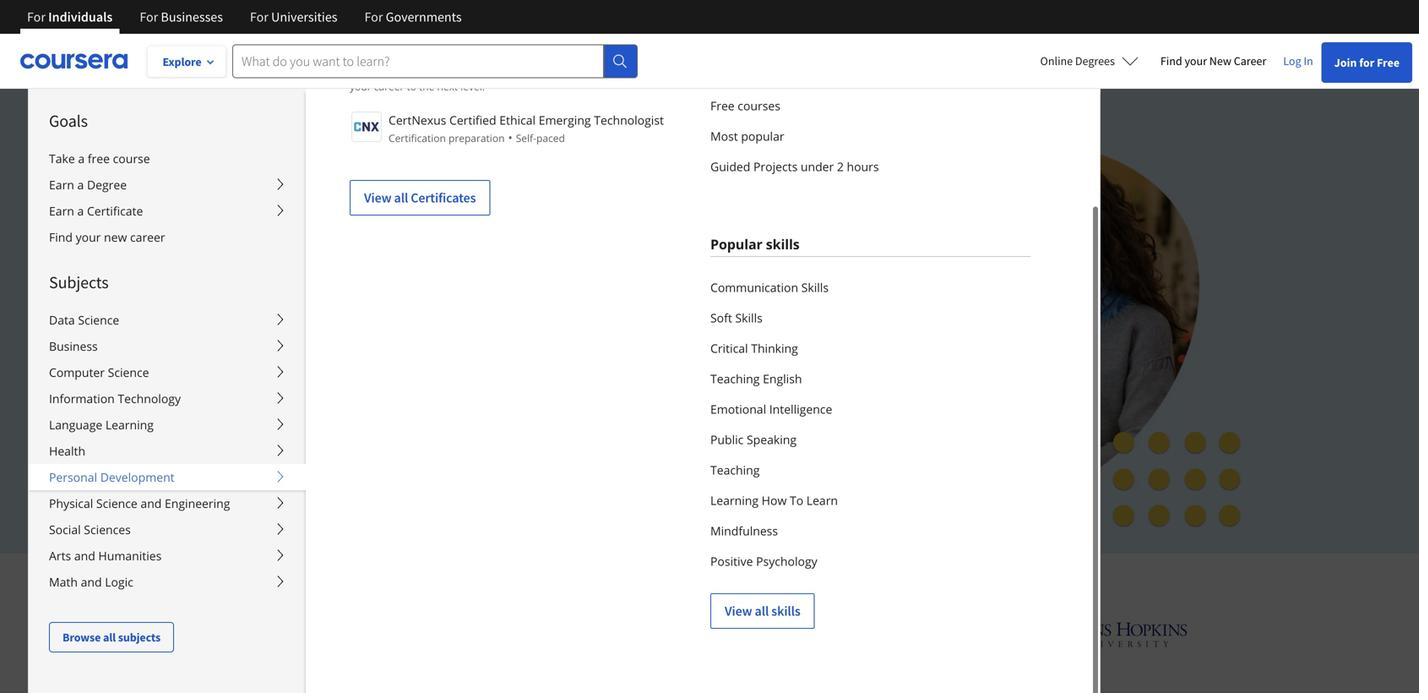 Task type: describe. For each thing, give the bounding box(es) containing it.
emotional
[[711, 401, 767, 417]]

science for data
[[78, 312, 119, 328]]

take
[[626, 62, 646, 76]]

communication skills
[[711, 279, 829, 295]]

skills for communication skills
[[802, 279, 829, 295]]

public speaking link
[[711, 424, 1031, 455]]

companies
[[763, 567, 866, 594]]

your inside unlimited access to 7,000+ world-class courses, hands-on projects, and job-ready certificate programs—all included in your subscription
[[220, 297, 259, 322]]

learning how to learn link
[[711, 485, 1031, 516]]

positive
[[711, 553, 753, 569]]

math
[[49, 574, 78, 590]]

physical science and engineering button
[[29, 490, 306, 516]]

to inside unlimited access to 7,000+ world-class courses, hands-on projects, and job-ready certificate programs—all included in your subscription
[[370, 237, 388, 263]]

most popular link
[[711, 121, 1031, 151]]

money-
[[368, 457, 412, 474]]

all for skills
[[755, 603, 769, 620]]

take a free course link
[[29, 145, 306, 172]]

individuals
[[48, 8, 113, 25]]

information
[[49, 390, 115, 407]]

level.
[[461, 79, 485, 93]]

soft skills link
[[711, 303, 1031, 333]]

teaching english
[[711, 371, 803, 387]]

a for earn a degree
[[77, 177, 84, 193]]

new inside find your new career link
[[104, 229, 127, 245]]

for businesses
[[140, 8, 223, 25]]

soft skills
[[711, 310, 763, 326]]

subjects
[[49, 272, 109, 293]]

earn for earn a degree
[[49, 177, 74, 193]]

in inside 'in 3-9 months, gain the skills to break into a new career or take your career to the next level.'
[[350, 62, 359, 76]]

view all certificates
[[364, 189, 476, 206]]

1 vertical spatial day
[[344, 457, 365, 474]]

speaking
[[747, 431, 797, 448]]

join
[[1335, 55, 1358, 70]]

in
[[721, 267, 737, 292]]

and left logic
[[81, 574, 102, 590]]

for universities
[[250, 8, 338, 25]]

self-
[[516, 131, 537, 145]]

personal development
[[49, 469, 175, 485]]

a for earn a certificate
[[77, 203, 84, 219]]

next
[[437, 79, 458, 93]]

day inside button
[[290, 418, 312, 435]]

take
[[49, 150, 75, 167]]

humanities
[[98, 548, 162, 564]]

leading universities and companies with coursera plus
[[529, 567, 1048, 594]]

popular skills list
[[711, 272, 1031, 629]]

2 horizontal spatial to
[[487, 62, 496, 76]]

courses,
[[557, 237, 629, 263]]

psychology
[[757, 553, 818, 569]]

1 vertical spatial the
[[419, 79, 435, 93]]

programs—all
[[514, 267, 637, 292]]

information technology button
[[29, 385, 306, 412]]

view all certificates link
[[350, 180, 491, 216]]

earn a certificate button
[[29, 198, 306, 224]]

3-
[[362, 62, 371, 76]]

your inside 'in 3-9 months, gain the skills to break into a new career or take your career to the next level.'
[[350, 79, 372, 93]]

social sciences button
[[29, 516, 306, 543]]

for for governments
[[365, 8, 383, 25]]

computer science
[[49, 364, 149, 380]]

your inside explore menu "element"
[[76, 229, 101, 245]]

and inside unlimited access to 7,000+ world-class courses, hands-on projects, and job-ready certificate programs—all included in your subscription
[[299, 267, 332, 292]]

take a free course
[[49, 150, 150, 167]]

/month, cancel anytime
[[240, 379, 381, 395]]

math and logic
[[49, 574, 133, 590]]

language learning button
[[29, 412, 306, 438]]

new
[[1210, 53, 1232, 68]]

list containing free courses
[[711, 60, 1031, 182]]

johns hopkins university image
[[1028, 619, 1188, 650]]

and inside dropdown button
[[141, 495, 162, 511]]

your left new
[[1185, 53, 1208, 68]]

1 vertical spatial with
[[871, 567, 912, 594]]

for individuals
[[27, 8, 113, 25]]

included
[[642, 267, 716, 292]]

join for free
[[1335, 55, 1400, 70]]

certnexus
[[389, 112, 447, 128]]

2
[[837, 158, 844, 175]]

join for free link
[[1322, 42, 1413, 83]]

physical science and engineering
[[49, 495, 230, 511]]

find for find your new career
[[49, 229, 73, 245]]

certnexus certified ethical emerging technologist certification preparation • self-paced
[[389, 112, 664, 145]]

communication skills link
[[711, 272, 1031, 303]]

popular skills menu item
[[305, 0, 1420, 693]]

job-
[[337, 267, 370, 292]]

$399
[[236, 457, 263, 474]]

mindfulness
[[711, 523, 778, 539]]

guided
[[711, 158, 751, 175]]

degrees
[[1076, 53, 1116, 68]]

public speaking
[[711, 431, 797, 448]]

a inside 'in 3-9 months, gain the skills to break into a new career or take your career to the next level.'
[[550, 62, 555, 76]]

1 vertical spatial skills
[[766, 235, 800, 253]]

ready
[[370, 267, 419, 292]]

0 vertical spatial the
[[443, 62, 459, 76]]

1 horizontal spatial to
[[407, 79, 417, 93]]

in 3-9 months, gain the skills to break into a new career or take your career to the next level.
[[350, 62, 646, 93]]

1 vertical spatial career
[[374, 79, 404, 93]]

courses
[[738, 98, 781, 114]]

language learning
[[49, 417, 154, 433]]

for for universities
[[250, 8, 269, 25]]

ethical
[[500, 112, 536, 128]]

2 horizontal spatial career
[[581, 62, 611, 76]]

all for certificates
[[394, 189, 408, 206]]

governments
[[386, 8, 462, 25]]

soft
[[711, 310, 733, 326]]

or inside 'in 3-9 months, gain the skills to break into a new career or take your career to the next level.'
[[613, 62, 624, 76]]

popular
[[742, 128, 785, 144]]

partnername logo image
[[352, 112, 382, 142]]

free courses
[[711, 98, 781, 114]]

9
[[371, 62, 376, 76]]

learn
[[807, 492, 838, 508]]

1 horizontal spatial in
[[1304, 53, 1314, 68]]

for governments
[[365, 8, 462, 25]]

a for take a free course
[[78, 150, 85, 167]]

projects
[[754, 158, 798, 175]]

critical
[[711, 340, 748, 356]]

into
[[529, 62, 547, 76]]



Task type: vqa. For each thing, say whether or not it's contained in the screenshot.
first Earn from the bottom
yes



Task type: locate. For each thing, give the bounding box(es) containing it.
the
[[443, 62, 459, 76], [419, 79, 435, 93]]

and up view all skills
[[721, 567, 758, 594]]

career
[[1235, 53, 1267, 68]]

find your new career
[[1161, 53, 1267, 68]]

a left the degree
[[77, 177, 84, 193]]

projects,
[[220, 267, 294, 292]]

0 horizontal spatial to
[[370, 237, 388, 263]]

science for computer
[[108, 364, 149, 380]]

earn a certificate
[[49, 203, 143, 219]]

1 for from the left
[[27, 8, 46, 25]]

0 horizontal spatial the
[[419, 79, 435, 93]]

earn a degree
[[49, 177, 127, 193]]

and
[[299, 267, 332, 292], [141, 495, 162, 511], [74, 548, 95, 564], [721, 567, 758, 594], [81, 574, 102, 590]]

1 vertical spatial teaching
[[711, 462, 760, 478]]

teaching down the public
[[711, 462, 760, 478]]

2 vertical spatial skills
[[772, 603, 801, 620]]

1 horizontal spatial with
[[871, 567, 912, 594]]

teaching for teaching
[[711, 462, 760, 478]]

1 teaching from the top
[[711, 371, 760, 387]]

0 vertical spatial with
[[297, 457, 323, 474]]

guarantee
[[444, 457, 505, 474]]

0 horizontal spatial or
[[220, 457, 232, 474]]

coursera plus image
[[220, 159, 477, 184]]

0 vertical spatial to
[[487, 62, 496, 76]]

under
[[801, 158, 834, 175]]

social
[[49, 521, 81, 538]]

2 vertical spatial all
[[103, 630, 116, 645]]

subjects
[[118, 630, 161, 645]]

businesses
[[161, 8, 223, 25]]

find down the earn a certificate
[[49, 229, 73, 245]]

free
[[1378, 55, 1400, 70], [711, 98, 735, 114], [314, 418, 340, 435]]

all left certificates
[[394, 189, 408, 206]]

explore
[[163, 54, 202, 69]]

free right for
[[1378, 55, 1400, 70]]

group containing goals
[[28, 0, 1420, 693]]

business
[[49, 338, 98, 354]]

social sciences
[[49, 521, 131, 538]]

online
[[1041, 53, 1074, 68]]

skills inside 'in 3-9 months, gain the skills to break into a new career or take your career to the next level.'
[[461, 62, 484, 76]]

view inside popular skills list
[[725, 603, 753, 620]]

online degrees
[[1041, 53, 1116, 68]]

and up subscription
[[299, 267, 332, 292]]

and down the development
[[141, 495, 162, 511]]

communication
[[711, 279, 799, 295]]

2 teaching from the top
[[711, 462, 760, 478]]

a left free on the top
[[78, 150, 85, 167]]

day left money- on the bottom of the page
[[344, 457, 365, 474]]

a inside popup button
[[77, 203, 84, 219]]

intelligence
[[770, 401, 833, 417]]

start 7-day free trial
[[247, 418, 369, 435]]

1 horizontal spatial new
[[558, 62, 578, 76]]

view
[[364, 189, 392, 206], [725, 603, 753, 620]]

0 vertical spatial new
[[558, 62, 578, 76]]

skills down leading universities and companies with coursera plus
[[772, 603, 801, 620]]

class
[[511, 237, 553, 263]]

access
[[309, 237, 366, 263]]

back
[[412, 457, 441, 474]]

0 vertical spatial teaching
[[711, 371, 760, 387]]

for left universities
[[250, 8, 269, 25]]

1 horizontal spatial the
[[443, 62, 459, 76]]

learning up the mindfulness
[[711, 492, 759, 508]]

for left "businesses"
[[140, 8, 158, 25]]

/year
[[263, 457, 294, 474]]

skills right communication
[[802, 279, 829, 295]]

earn down take
[[49, 177, 74, 193]]

None search field
[[232, 44, 638, 78]]

in right log
[[1304, 53, 1314, 68]]

browse all subjects
[[63, 630, 161, 645]]

2 vertical spatial science
[[96, 495, 138, 511]]

your down the 3-
[[350, 79, 372, 93]]

0 horizontal spatial with
[[297, 457, 323, 474]]

career down months,
[[374, 79, 404, 93]]

hours
[[847, 158, 879, 175]]

teaching up the emotional
[[711, 371, 760, 387]]

learning how to learn
[[711, 492, 838, 508]]

learning down information technology
[[106, 417, 154, 433]]

0 horizontal spatial career
[[130, 229, 165, 245]]

cancel
[[291, 379, 329, 395]]

skills
[[461, 62, 484, 76], [766, 235, 800, 253], [772, 603, 801, 620]]

view all skills link
[[711, 593, 815, 629]]

14-
[[326, 457, 344, 474]]

1 horizontal spatial career
[[374, 79, 404, 93]]

4 for from the left
[[365, 8, 383, 25]]

public
[[711, 431, 744, 448]]

to left break
[[487, 62, 496, 76]]

7,000+
[[393, 237, 451, 263]]

find inside explore menu "element"
[[49, 229, 73, 245]]

0 vertical spatial learning
[[106, 417, 154, 433]]

all right browse at the bottom
[[103, 630, 116, 645]]

0 horizontal spatial all
[[103, 630, 116, 645]]

learning inside dropdown button
[[106, 417, 154, 433]]

1 vertical spatial skills
[[736, 310, 763, 326]]

1 vertical spatial science
[[108, 364, 149, 380]]

find
[[1161, 53, 1183, 68], [49, 229, 73, 245]]

or $399 /year with 14-day money-back guarantee
[[220, 457, 505, 474]]

for for individuals
[[27, 8, 46, 25]]

view for view all certificates
[[364, 189, 392, 206]]

new right into
[[558, 62, 578, 76]]

2 horizontal spatial all
[[755, 603, 769, 620]]

0 vertical spatial free
[[1378, 55, 1400, 70]]

browse all subjects button
[[49, 622, 174, 652]]

teaching english link
[[711, 363, 1031, 394]]

career down earn a certificate popup button on the top
[[130, 229, 165, 245]]

for left governments on the left top
[[365, 8, 383, 25]]

view for view all skills
[[725, 603, 753, 620]]

gain
[[421, 62, 441, 76]]

0 horizontal spatial free
[[314, 418, 340, 435]]

coursera image
[[20, 48, 128, 75]]

list
[[711, 60, 1031, 182]]

arts and humanities button
[[29, 543, 306, 569]]

arts and humanities
[[49, 548, 162, 564]]

free
[[88, 150, 110, 167]]

all inside the view all certificates link
[[394, 189, 408, 206]]

3 for from the left
[[250, 8, 269, 25]]

with down mindfulness link
[[871, 567, 912, 594]]

1 horizontal spatial find
[[1161, 53, 1183, 68]]

arts
[[49, 548, 71, 564]]

1 horizontal spatial free
[[711, 98, 735, 114]]

find your new career link
[[29, 224, 306, 250]]

1 vertical spatial earn
[[49, 203, 74, 219]]

and right arts
[[74, 548, 95, 564]]

university of michigan image
[[697, 611, 741, 658]]

banner navigation
[[14, 0, 476, 34]]

to up ready
[[370, 237, 388, 263]]

2 vertical spatial career
[[130, 229, 165, 245]]

0 vertical spatial skills
[[461, 62, 484, 76]]

data
[[49, 312, 75, 328]]

critical thinking link
[[711, 333, 1031, 363]]

view down positive
[[725, 603, 753, 620]]

group
[[28, 0, 1420, 693]]

1 vertical spatial to
[[407, 79, 417, 93]]

0 horizontal spatial in
[[350, 62, 359, 76]]

0 vertical spatial day
[[290, 418, 312, 435]]

day
[[290, 418, 312, 435], [344, 457, 365, 474]]

find left new
[[1161, 53, 1183, 68]]

the up next
[[443, 62, 459, 76]]

0 horizontal spatial skills
[[736, 310, 763, 326]]

or left "$399"
[[220, 457, 232, 474]]

science inside popup button
[[78, 312, 119, 328]]

0 vertical spatial view
[[364, 189, 392, 206]]

most
[[711, 128, 738, 144]]

skills up communication skills
[[766, 235, 800, 253]]

explore menu element
[[29, 89, 306, 652]]

in
[[1304, 53, 1314, 68], [350, 62, 359, 76]]

browse
[[63, 630, 101, 645]]

0 horizontal spatial new
[[104, 229, 127, 245]]

world-
[[456, 237, 511, 263]]

for
[[1360, 55, 1375, 70]]

0 vertical spatial science
[[78, 312, 119, 328]]

new inside 'in 3-9 months, gain the skills to break into a new career or take your career to the next level.'
[[558, 62, 578, 76]]

0 vertical spatial earn
[[49, 177, 74, 193]]

your down the earn a certificate
[[76, 229, 101, 245]]

2 horizontal spatial free
[[1378, 55, 1400, 70]]

business button
[[29, 333, 306, 359]]

a
[[550, 62, 555, 76], [78, 150, 85, 167], [77, 177, 84, 193], [77, 203, 84, 219]]

information technology
[[49, 390, 181, 407]]

1 vertical spatial learning
[[711, 492, 759, 508]]

0 vertical spatial career
[[581, 62, 611, 76]]

a down earn a degree at top
[[77, 203, 84, 219]]

science up information technology
[[108, 364, 149, 380]]

1 vertical spatial or
[[220, 457, 232, 474]]

0 horizontal spatial find
[[49, 229, 73, 245]]

a inside "dropdown button"
[[77, 177, 84, 193]]

career left take
[[581, 62, 611, 76]]

teaching for teaching english
[[711, 371, 760, 387]]

log in link
[[1276, 51, 1322, 71]]

0 vertical spatial all
[[394, 189, 408, 206]]

your down projects,
[[220, 297, 259, 322]]

1 vertical spatial free
[[711, 98, 735, 114]]

What do you want to learn? text field
[[232, 44, 604, 78]]

0 horizontal spatial day
[[290, 418, 312, 435]]

•
[[508, 129, 513, 145]]

learning inside popular skills list
[[711, 492, 759, 508]]

science for physical
[[96, 495, 138, 511]]

2 earn from the top
[[49, 203, 74, 219]]

skills inside list
[[772, 603, 801, 620]]

2 for from the left
[[140, 8, 158, 25]]

1 horizontal spatial skills
[[802, 279, 829, 295]]

free inside button
[[314, 418, 340, 435]]

2 vertical spatial to
[[370, 237, 388, 263]]

0 vertical spatial find
[[1161, 53, 1183, 68]]

with
[[297, 457, 323, 474], [871, 567, 912, 594]]

earn down earn a degree at top
[[49, 203, 74, 219]]

for for businesses
[[140, 8, 158, 25]]

logic
[[105, 574, 133, 590]]

science down personal development
[[96, 495, 138, 511]]

the down gain
[[419, 79, 435, 93]]

1 horizontal spatial view
[[725, 603, 753, 620]]

universities
[[608, 567, 716, 594]]

or left take
[[613, 62, 624, 76]]

skills
[[802, 279, 829, 295], [736, 310, 763, 326]]

1 earn from the top
[[49, 177, 74, 193]]

popular
[[711, 235, 763, 253]]

skills for soft skills
[[736, 310, 763, 326]]

start
[[247, 418, 276, 435]]

earn inside "dropdown button"
[[49, 177, 74, 193]]

for left individuals
[[27, 8, 46, 25]]

view down coursera plus image
[[364, 189, 392, 206]]

new down the "certificate"
[[104, 229, 127, 245]]

skills right soft
[[736, 310, 763, 326]]

all inside the view all skills link
[[755, 603, 769, 620]]

a right into
[[550, 62, 555, 76]]

earn for earn a certificate
[[49, 203, 74, 219]]

view inside list
[[364, 189, 392, 206]]

view all skills
[[725, 603, 801, 620]]

subscription
[[264, 297, 371, 322]]

0 horizontal spatial learning
[[106, 417, 154, 433]]

course
[[113, 150, 150, 167]]

start 7-day free trial button
[[220, 406, 397, 446]]

certified
[[450, 112, 497, 128]]

1 horizontal spatial or
[[613, 62, 624, 76]]

earn inside popup button
[[49, 203, 74, 219]]

/month,
[[240, 379, 288, 395]]

0 horizontal spatial view
[[364, 189, 392, 206]]

critical thinking
[[711, 340, 799, 356]]

free left trial
[[314, 418, 340, 435]]

free inside "popular skills" menu item
[[711, 98, 735, 114]]

with left 14-
[[297, 457, 323, 474]]

anytime
[[332, 379, 381, 395]]

1 horizontal spatial all
[[394, 189, 408, 206]]

university of illinois at urbana-champaign image
[[232, 621, 364, 648]]

1 vertical spatial new
[[104, 229, 127, 245]]

positive psychology link
[[711, 546, 1031, 576]]

1 vertical spatial find
[[49, 229, 73, 245]]

science up business
[[78, 312, 119, 328]]

all inside browse all subjects button
[[103, 630, 116, 645]]

computer science button
[[29, 359, 306, 385]]

day right "start"
[[290, 418, 312, 435]]

hands-
[[634, 237, 693, 263]]

all down leading universities and companies with coursera plus
[[755, 603, 769, 620]]

how
[[762, 492, 787, 508]]

health button
[[29, 438, 306, 464]]

in left the 3-
[[350, 62, 359, 76]]

sas image
[[795, 621, 860, 648]]

find for find your new career
[[1161, 53, 1183, 68]]

0 vertical spatial or
[[613, 62, 624, 76]]

free up most
[[711, 98, 735, 114]]

1 vertical spatial view
[[725, 603, 753, 620]]

popular skills
[[711, 235, 800, 253]]

all for subjects
[[103, 630, 116, 645]]

career inside explore menu "element"
[[130, 229, 165, 245]]

1 vertical spatial all
[[755, 603, 769, 620]]

2 vertical spatial free
[[314, 418, 340, 435]]

view all certificates list
[[350, 110, 670, 216]]

to down months,
[[407, 79, 417, 93]]

1 horizontal spatial learning
[[711, 492, 759, 508]]

1 horizontal spatial day
[[344, 457, 365, 474]]

computer
[[49, 364, 105, 380]]

0 vertical spatial skills
[[802, 279, 829, 295]]

skills up level.
[[461, 62, 484, 76]]

mindfulness link
[[711, 516, 1031, 546]]



